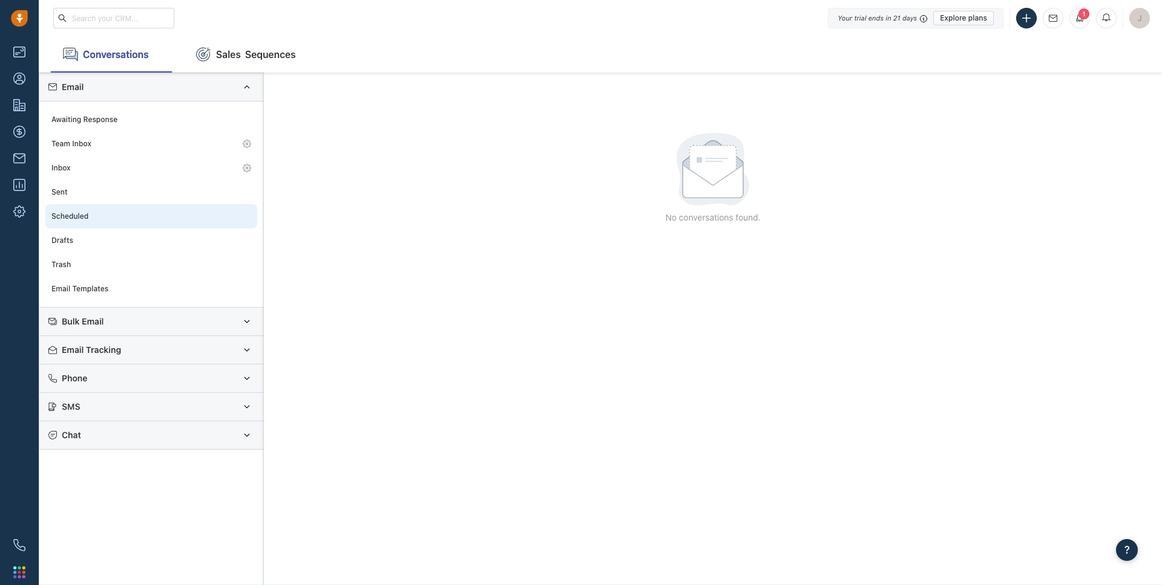 Task type: vqa. For each thing, say whether or not it's contained in the screenshot.
Enterprise Plan - 1 user
no



Task type: locate. For each thing, give the bounding box(es) containing it.
1 horizontal spatial inbox
[[72, 139, 91, 149]]

tracking
[[86, 345, 121, 355]]

email up awaiting
[[62, 82, 84, 92]]

email for email templates
[[51, 285, 70, 294]]

no conversations found.
[[665, 212, 761, 223]]

chat
[[62, 430, 81, 441]]

email templates link
[[45, 277, 257, 301]]

phone image
[[13, 540, 25, 552]]

no
[[665, 212, 677, 223]]

inbox
[[72, 139, 91, 149], [51, 164, 71, 173]]

explore plans
[[940, 13, 987, 22]]

awaiting response
[[51, 115, 118, 124]]

email tracking
[[62, 345, 121, 355]]

days
[[902, 14, 917, 21]]

explore plans link
[[933, 11, 994, 25]]

conversations
[[679, 212, 733, 223]]

trial
[[854, 14, 866, 21]]

inbox link
[[45, 156, 257, 180]]

sms
[[62, 402, 80, 412]]

email down trash
[[51, 285, 70, 294]]

0 horizontal spatial inbox
[[51, 164, 71, 173]]

tab list
[[39, 36, 1162, 73]]

plans
[[968, 13, 987, 22]]

sent
[[51, 188, 68, 197]]

your trial ends in 21 days
[[838, 14, 917, 21]]

trash
[[51, 260, 71, 270]]

team inbox
[[51, 139, 91, 149]]

tab list containing conversations
[[39, 36, 1162, 73]]

inbox down "team"
[[51, 164, 71, 173]]

response
[[83, 115, 118, 124]]

awaiting response link
[[45, 108, 257, 132]]

sales sequences
[[216, 49, 296, 60]]

email right "bulk"
[[82, 317, 104, 327]]

trash link
[[45, 253, 257, 277]]

email
[[62, 82, 84, 92], [51, 285, 70, 294], [82, 317, 104, 327], [62, 345, 84, 355]]

1
[[1082, 10, 1086, 18]]

scheduled
[[51, 212, 89, 221]]

inbox right "team"
[[72, 139, 91, 149]]

in
[[886, 14, 891, 21]]

0 vertical spatial inbox
[[72, 139, 91, 149]]

email up phone on the bottom of page
[[62, 345, 84, 355]]

conversations link
[[51, 36, 172, 73]]



Task type: describe. For each thing, give the bounding box(es) containing it.
templates
[[72, 285, 108, 294]]

1 link
[[1069, 8, 1090, 28]]

sales
[[216, 49, 241, 60]]

21
[[893, 14, 900, 21]]

phone element
[[7, 534, 31, 558]]

team
[[51, 139, 70, 149]]

ends
[[868, 14, 884, 21]]

team inbox link
[[45, 132, 257, 156]]

conversations
[[83, 49, 149, 60]]

your
[[838, 14, 852, 21]]

found.
[[736, 212, 761, 223]]

sales sequences link
[[184, 36, 308, 73]]

email for email tracking
[[62, 345, 84, 355]]

freshworks switcher image
[[13, 567, 25, 579]]

scheduled link
[[45, 205, 257, 229]]

1 vertical spatial inbox
[[51, 164, 71, 173]]

Search your CRM... text field
[[53, 8, 174, 28]]

bulk email
[[62, 317, 104, 327]]

email for email
[[62, 82, 84, 92]]

sent link
[[45, 180, 257, 205]]

bulk
[[62, 317, 80, 327]]

awaiting
[[51, 115, 81, 124]]

email templates
[[51, 285, 108, 294]]

phone
[[62, 373, 87, 384]]

drafts link
[[45, 229, 257, 253]]

drafts
[[51, 236, 73, 245]]

explore
[[940, 13, 966, 22]]

sequences
[[245, 49, 296, 60]]



